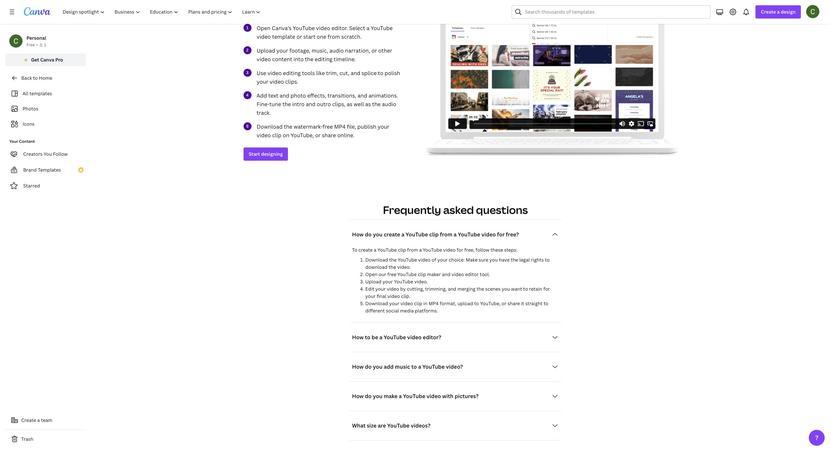 Task type: describe. For each thing, give the bounding box(es) containing it.
1 as from the left
[[347, 101, 352, 108]]

and up "well"
[[358, 92, 367, 99]]

merging
[[457, 286, 475, 292]]

content
[[19, 139, 35, 144]]

from inside how do you create a youtube clip from a youtube video for free? dropdown button
[[440, 231, 452, 238]]

video up follow on the bottom right of the page
[[481, 231, 496, 238]]

all templates link
[[9, 87, 82, 100]]

free?
[[506, 231, 519, 238]]

with
[[442, 393, 453, 400]]

how to be a youtube video editor?
[[352, 334, 441, 342]]

animations.
[[369, 92, 398, 99]]

legal
[[519, 257, 530, 263]]

pro
[[55, 57, 63, 63]]

a down "how do you create a youtube clip from a youtube video for free?" at bottom
[[419, 247, 422, 253]]

2 as from the left
[[365, 101, 371, 108]]

add
[[257, 92, 267, 99]]

format,
[[440, 301, 456, 307]]

a up download
[[374, 247, 376, 253]]

how for how to make youtube videos
[[243, 2, 267, 16]]

back to home
[[21, 75, 52, 81]]

•
[[36, 42, 38, 48]]

have
[[499, 257, 510, 263]]

video left editor
[[452, 272, 464, 278]]

or inside open canva's youtube video editor. select a youtube video template or start one from scratch.
[[297, 33, 302, 40]]

you for how do you add music to a youtube video?
[[373, 364, 382, 371]]

how for how do you add music to a youtube video?
[[352, 364, 364, 371]]

to right "want"
[[523, 286, 528, 292]]

a inside how to be a youtube video editor? dropdown button
[[379, 334, 382, 342]]

online.
[[337, 132, 354, 139]]

photo
[[291, 92, 306, 99]]

and right maker
[[442, 272, 450, 278]]

clip.
[[401, 293, 410, 300]]

to
[[352, 247, 357, 253]]

transitions,
[[328, 92, 356, 99]]

a inside how do you add music to a youtube video? dropdown button
[[418, 364, 421, 371]]

christina overa image
[[806, 5, 819, 18]]

frequently
[[383, 203, 441, 217]]

want
[[511, 286, 522, 292]]

get canva pro button
[[5, 54, 86, 66]]

mp4 inside download the watermark-free mp4 file, publish your video clip on youtube, or share online.
[[334, 123, 346, 130]]

starred
[[23, 183, 40, 189]]

1 vertical spatial create
[[358, 247, 373, 253]]

follow
[[53, 151, 68, 157]]

narration,
[[345, 47, 370, 54]]

intro
[[292, 101, 305, 108]]

different
[[365, 308, 385, 314]]

1 vertical spatial video.
[[414, 279, 428, 285]]

the inside upload your footage, music, audio narration, or other video content into the editing timeline.
[[305, 56, 313, 63]]

you for how do you make a youtube video with pictures?
[[373, 393, 382, 400]]

editor?
[[423, 334, 441, 342]]

creators you follow link
[[5, 148, 86, 161]]

to right back
[[33, 75, 38, 81]]

you for how do you create a youtube clip from a youtube video for free?
[[373, 231, 382, 238]]

0 horizontal spatial video.
[[397, 264, 411, 271]]

your content
[[9, 139, 35, 144]]

audio inside upload your footage, music, audio narration, or other video content into the editing timeline.
[[329, 47, 344, 54]]

add
[[384, 364, 394, 371]]

back
[[21, 75, 32, 81]]

maker
[[427, 272, 441, 278]]

video left with
[[427, 393, 441, 400]]

2 vertical spatial download
[[365, 301, 388, 307]]

top level navigation element
[[58, 5, 266, 19]]

create inside dropdown button
[[384, 231, 400, 238]]

your right of
[[437, 257, 448, 263]]

youtube, inside download the watermark-free mp4 file, publish your video clip on youtube, or share online.
[[291, 132, 314, 139]]

starred link
[[5, 180, 86, 193]]

social
[[386, 308, 399, 314]]

to create a youtube clip from a youtube video for free, follow these steps:
[[352, 247, 518, 253]]

video inside upload your footage, music, audio narration, or other video content into the editing timeline.
[[257, 56, 271, 63]]

video up the choice.
[[443, 247, 456, 253]]

follow
[[476, 247, 489, 253]]

video?
[[446, 364, 463, 371]]

editing inside use video editing tools like trim, cut, and splice to polish your video clips.
[[283, 69, 301, 77]]

track.
[[257, 109, 271, 117]]

start
[[249, 151, 260, 157]]

choice.
[[449, 257, 465, 263]]

2 vertical spatial from
[[407, 247, 418, 253]]

final
[[377, 293, 386, 300]]

a inside how do you make a youtube video with pictures? dropdown button
[[399, 393, 402, 400]]

do for add
[[365, 364, 372, 371]]

text
[[268, 92, 278, 99]]

1
[[44, 42, 46, 48]]

to inside dropdown button
[[411, 364, 417, 371]]

upload
[[457, 301, 473, 307]]

trim,
[[326, 69, 338, 77]]

how do you make a youtube video with pictures? button
[[349, 390, 561, 403]]

what size are youtube videos? button
[[349, 420, 561, 433]]

or inside download the youtube video of your choice. make sure you have the legal rights to download the video. open our free youtube clip maker and video editor tool. upload your youtube video. edit your video by cutting, trimming, and merging the scenes you want to retain for your final video clip. download your video clip in mp4 format, upload to youtube, or share it straight to different social media platforms.
[[502, 301, 506, 307]]

cutting,
[[407, 286, 424, 292]]

upload inside upload your footage, music, audio narration, or other video content into the editing timeline.
[[257, 47, 275, 54]]

of
[[432, 257, 436, 263]]

do for create
[[365, 231, 372, 238]]

personal
[[27, 35, 46, 41]]

get
[[31, 57, 39, 63]]

open inside open canva's youtube video editor. select a youtube video template or start one from scratch.
[[257, 24, 271, 32]]

how do you create a youtube clip from a youtube video for free? button
[[349, 228, 561, 241]]

upload your footage, music, audio narration, or other video content into the editing timeline.
[[257, 47, 392, 63]]

be
[[372, 334, 378, 342]]

your down our
[[383, 279, 393, 285]]

icons
[[23, 121, 35, 127]]

video up one
[[316, 24, 330, 32]]

scratch.
[[341, 33, 362, 40]]

your inside download the watermark-free mp4 file, publish your video clip on youtube, or share online.
[[378, 123, 389, 130]]

in
[[423, 301, 427, 307]]

these
[[491, 247, 503, 253]]

do for make
[[365, 393, 372, 400]]

a down frequently asked questions
[[454, 231, 457, 238]]

retain
[[529, 286, 542, 292]]

icons link
[[9, 118, 82, 131]]

make inside dropdown button
[[384, 393, 398, 400]]

download the watermark-free mp4 file, publish your video clip on youtube, or share online.
[[257, 123, 389, 139]]

you
[[44, 151, 52, 157]]

to right upload
[[474, 301, 479, 307]]

select
[[349, 24, 365, 32]]

how do you make a youtube video with pictures?
[[352, 393, 479, 400]]

designing
[[261, 151, 283, 157]]

and right text at the left top of page
[[280, 92, 289, 99]]

Search search field
[[525, 6, 706, 18]]

to right straight
[[544, 301, 548, 307]]

create for create a design
[[761, 9, 776, 15]]

watermark-
[[294, 123, 323, 130]]

videos
[[360, 2, 395, 16]]

youtube, inside download the youtube video of your choice. make sure you have the legal rights to download the video. open our free youtube clip maker and video editor tool. upload your youtube video. edit your video by cutting, trimming, and merging the scenes you want to retain for your final video clip. download your video clip in mp4 format, upload to youtube, or share it straight to different social media platforms.
[[480, 301, 500, 307]]

template
[[272, 33, 295, 40]]

a inside create a team button
[[37, 418, 40, 424]]

to inside use video editing tools like trim, cut, and splice to polish your video clips.
[[378, 69, 383, 77]]



Task type: vqa. For each thing, say whether or not it's contained in the screenshot.
the topmost audio
yes



Task type: locate. For each thing, give the bounding box(es) containing it.
mp4
[[334, 123, 346, 130], [429, 301, 439, 307]]

a left design
[[777, 9, 780, 15]]

our
[[379, 272, 386, 278]]

2 vertical spatial for
[[543, 286, 550, 292]]

and left merging
[[448, 286, 456, 292]]

0 horizontal spatial open
[[257, 24, 271, 32]]

as left "well"
[[347, 101, 352, 108]]

for inside download the youtube video of your choice. make sure you have the legal rights to download the video. open our free youtube clip maker and video editor tool. upload your youtube video. edit your video by cutting, trimming, and merging the scenes you want to retain for your final video clip. download your video clip in mp4 format, upload to youtube, or share it straight to different social media platforms.
[[543, 286, 550, 292]]

1 vertical spatial editing
[[283, 69, 301, 77]]

brand
[[23, 167, 37, 173]]

0 horizontal spatial from
[[328, 33, 340, 40]]

or inside upload your footage, music, audio narration, or other video content into the editing timeline.
[[371, 47, 377, 54]]

to right splice
[[378, 69, 383, 77]]

create down frequently
[[384, 231, 400, 238]]

download for download the watermark-free mp4 file, publish your video clip on youtube, or share online.
[[257, 123, 283, 130]]

create
[[384, 231, 400, 238], [358, 247, 373, 253]]

a down music
[[399, 393, 402, 400]]

create left team
[[21, 418, 36, 424]]

tune
[[269, 101, 281, 108]]

create inside dropdown button
[[761, 9, 776, 15]]

a inside open canva's youtube video editor. select a youtube video template or start one from scratch.
[[366, 24, 369, 32]]

you up 'are'
[[373, 393, 382, 400]]

open canva's youtube video editor. select a youtube video template or start one from scratch.
[[257, 24, 393, 40]]

1 horizontal spatial editing
[[315, 56, 332, 63]]

templates
[[29, 90, 52, 97]]

polish
[[385, 69, 400, 77]]

youtube, down scenes
[[480, 301, 500, 307]]

photos link
[[9, 103, 82, 115]]

or inside download the watermark-free mp4 file, publish your video clip on youtube, or share online.
[[315, 132, 321, 139]]

1 vertical spatial do
[[365, 364, 372, 371]]

video left by
[[387, 286, 399, 292]]

0 horizontal spatial editing
[[283, 69, 301, 77]]

for inside how do you create a youtube clip from a youtube video for free? dropdown button
[[497, 231, 505, 238]]

1 horizontal spatial from
[[407, 247, 418, 253]]

outro
[[317, 101, 331, 108]]

0 vertical spatial upload
[[257, 47, 275, 54]]

0 vertical spatial free
[[323, 123, 333, 130]]

use video editing tools like trim, cut, and splice to polish your video clips.
[[257, 69, 400, 85]]

video inside download the watermark-free mp4 file, publish your video clip on youtube, or share online.
[[257, 132, 271, 139]]

1 horizontal spatial upload
[[365, 279, 382, 285]]

to inside dropdown button
[[365, 334, 370, 342]]

1 vertical spatial open
[[365, 272, 377, 278]]

or left it
[[502, 301, 506, 307]]

well
[[354, 101, 364, 108]]

music
[[395, 364, 410, 371]]

0 horizontal spatial youtube,
[[291, 132, 314, 139]]

video up media
[[400, 301, 413, 307]]

0 vertical spatial do
[[365, 231, 372, 238]]

video. up by
[[397, 264, 411, 271]]

create a team
[[21, 418, 52, 424]]

video left of
[[418, 257, 430, 263]]

team
[[41, 418, 52, 424]]

1 horizontal spatial youtube,
[[480, 301, 500, 307]]

mp4 up online.
[[334, 123, 346, 130]]

0 vertical spatial make
[[283, 2, 311, 16]]

upload inside download the youtube video of your choice. make sure you have the legal rights to download the video. open our free youtube clip maker and video editor tool. upload your youtube video. edit your video by cutting, trimming, and merging the scenes you want to retain for your final video clip. download your video clip in mp4 format, upload to youtube, or share it straight to different social media platforms.
[[365, 279, 382, 285]]

one
[[317, 33, 326, 40]]

editing inside upload your footage, music, audio narration, or other video content into the editing timeline.
[[315, 56, 332, 63]]

publish
[[357, 123, 376, 130]]

like
[[316, 69, 325, 77]]

1 horizontal spatial create
[[384, 231, 400, 238]]

to right music
[[411, 364, 417, 371]]

upload up content
[[257, 47, 275, 54]]

edit
[[365, 286, 374, 292]]

canva
[[40, 57, 54, 63]]

and
[[351, 69, 360, 77], [280, 92, 289, 99], [358, 92, 367, 99], [306, 101, 315, 108], [442, 272, 450, 278], [448, 286, 456, 292]]

youtube inside dropdown button
[[384, 334, 406, 342]]

your
[[276, 47, 288, 54], [257, 78, 268, 85], [378, 123, 389, 130], [437, 257, 448, 263], [383, 279, 393, 285], [375, 286, 386, 292], [365, 293, 376, 300], [389, 301, 399, 307]]

video left clip.
[[388, 293, 400, 300]]

editing down the music,
[[315, 56, 332, 63]]

download the youtube video of your choice. make sure you have the legal rights to download the video. open our free youtube clip maker and video editor tool. upload your youtube video. edit your video by cutting, trimming, and merging the scenes you want to retain for your final video clip. download your video clip in mp4 format, upload to youtube, or share it straight to different social media platforms.
[[365, 257, 550, 314]]

1 horizontal spatial create
[[761, 9, 776, 15]]

videos?
[[411, 423, 430, 430]]

free
[[27, 42, 35, 48]]

open left canva's
[[257, 24, 271, 32]]

1 vertical spatial create
[[21, 418, 36, 424]]

a right music
[[418, 364, 421, 371]]

free down add text and photo effects, transitions, and animations. fine-tune the intro and outro clips, as well as the audio track. on the top left
[[323, 123, 333, 130]]

trash link
[[5, 433, 86, 447]]

download for download the youtube video of your choice. make sure you have the legal rights to download the video. open our free youtube clip maker and video editor tool. upload your youtube video. edit your video by cutting, trimming, and merging the scenes you want to retain for your final video clip. download your video clip in mp4 format, upload to youtube, or share it straight to different social media platforms.
[[365, 257, 388, 263]]

pictures?
[[455, 393, 479, 400]]

1 horizontal spatial mp4
[[429, 301, 439, 307]]

your inside use video editing tools like trim, cut, and splice to polish your video clips.
[[257, 78, 268, 85]]

editor
[[465, 272, 479, 278]]

download inside download the watermark-free mp4 file, publish your video clip on youtube, or share online.
[[257, 123, 283, 130]]

or left 'other'
[[371, 47, 377, 54]]

clip inside download the watermark-free mp4 file, publish your video clip on youtube, or share online.
[[272, 132, 281, 139]]

create right to
[[358, 247, 373, 253]]

your inside upload your footage, music, audio narration, or other video content into the editing timeline.
[[276, 47, 288, 54]]

for right the retain
[[543, 286, 550, 292]]

clip inside dropdown button
[[429, 231, 439, 238]]

1 vertical spatial for
[[457, 247, 463, 253]]

to right rights on the bottom of page
[[545, 257, 550, 263]]

0 horizontal spatial for
[[457, 247, 463, 253]]

free inside download the watermark-free mp4 file, publish your video clip on youtube, or share online.
[[323, 123, 333, 130]]

download up different
[[365, 301, 388, 307]]

how do you add music to a youtube video?
[[352, 364, 463, 371]]

share
[[322, 132, 336, 139], [508, 301, 520, 307]]

video up start designing
[[257, 132, 271, 139]]

3 do from the top
[[365, 393, 372, 400]]

0 vertical spatial youtube,
[[291, 132, 314, 139]]

0 vertical spatial download
[[257, 123, 283, 130]]

from up to create a youtube clip from a youtube video for free, follow these steps:
[[440, 231, 452, 238]]

templates
[[38, 167, 61, 173]]

mp4 right in
[[429, 301, 439, 307]]

0 vertical spatial for
[[497, 231, 505, 238]]

download up download
[[365, 257, 388, 263]]

upload up edit
[[365, 279, 382, 285]]

free right our
[[387, 272, 396, 278]]

start
[[303, 33, 315, 40]]

you up download
[[373, 231, 382, 238]]

splice
[[362, 69, 377, 77]]

0 vertical spatial audio
[[329, 47, 344, 54]]

straight
[[525, 301, 543, 307]]

how to make youtube videos
[[243, 2, 395, 16]]

use
[[257, 69, 266, 77]]

clips.
[[285, 78, 298, 85]]

1 vertical spatial upload
[[365, 279, 382, 285]]

create left design
[[761, 9, 776, 15]]

1 vertical spatial from
[[440, 231, 452, 238]]

and down effects,
[[306, 101, 315, 108]]

fine-
[[257, 101, 269, 108]]

from
[[328, 33, 340, 40], [440, 231, 452, 238], [407, 247, 418, 253]]

from down "how do you create a youtube clip from a youtube video for free?" at bottom
[[407, 247, 418, 253]]

0 horizontal spatial upload
[[257, 47, 275, 54]]

editor.
[[332, 24, 348, 32]]

2 do from the top
[[365, 364, 372, 371]]

1 vertical spatial audio
[[382, 101, 396, 108]]

video up text at the left top of page
[[270, 78, 284, 85]]

your down use on the left of the page
[[257, 78, 268, 85]]

1 horizontal spatial as
[[365, 101, 371, 108]]

mp4 inside download the youtube video of your choice. make sure you have the legal rights to download the video. open our free youtube clip maker and video editor tool. upload your youtube video. edit your video by cutting, trimming, and merging the scenes you want to retain for your final video clip. download your video clip in mp4 format, upload to youtube, or share it straight to different social media platforms.
[[429, 301, 439, 307]]

2 vertical spatial do
[[365, 393, 372, 400]]

do
[[365, 231, 372, 238], [365, 364, 372, 371], [365, 393, 372, 400]]

audio up "timeline."
[[329, 47, 344, 54]]

and inside use video editing tools like trim, cut, and splice to polish your video clips.
[[351, 69, 360, 77]]

make up canva's
[[283, 2, 311, 16]]

1 vertical spatial free
[[387, 272, 396, 278]]

share left it
[[508, 301, 520, 307]]

a down frequently
[[401, 231, 404, 238]]

0 horizontal spatial free
[[323, 123, 333, 130]]

1 horizontal spatial free
[[387, 272, 396, 278]]

1 do from the top
[[365, 231, 372, 238]]

1 horizontal spatial make
[[384, 393, 398, 400]]

open down download
[[365, 272, 377, 278]]

how for how do you create a youtube clip from a youtube video for free?
[[352, 231, 364, 238]]

questions
[[476, 203, 528, 217]]

0 horizontal spatial make
[[283, 2, 311, 16]]

video left editor?
[[407, 334, 422, 342]]

or down watermark-
[[315, 132, 321, 139]]

home
[[39, 75, 52, 81]]

clip
[[272, 132, 281, 139], [429, 231, 439, 238], [398, 247, 406, 253], [418, 272, 426, 278], [414, 301, 422, 307]]

create for create a team
[[21, 418, 36, 424]]

0 horizontal spatial as
[[347, 101, 352, 108]]

you right 'sure'
[[490, 257, 498, 263]]

0 vertical spatial editing
[[315, 56, 332, 63]]

0 vertical spatial create
[[384, 231, 400, 238]]

size
[[367, 423, 377, 430]]

how for how do you make a youtube video with pictures?
[[352, 393, 364, 400]]

your up social
[[389, 301, 399, 307]]

you left add
[[373, 364, 382, 371]]

0 vertical spatial share
[[322, 132, 336, 139]]

what size are youtube videos?
[[352, 423, 430, 430]]

and right cut, on the top left
[[351, 69, 360, 77]]

what
[[352, 423, 366, 430]]

a
[[777, 9, 780, 15], [366, 24, 369, 32], [401, 231, 404, 238], [454, 231, 457, 238], [374, 247, 376, 253], [419, 247, 422, 253], [379, 334, 382, 342], [418, 364, 421, 371], [399, 393, 402, 400], [37, 418, 40, 424]]

0 horizontal spatial create
[[358, 247, 373, 253]]

a inside create a design dropdown button
[[777, 9, 780, 15]]

on
[[283, 132, 289, 139]]

download
[[257, 123, 283, 130], [365, 257, 388, 263], [365, 301, 388, 307]]

0 horizontal spatial create
[[21, 418, 36, 424]]

how for how to be a youtube video editor?
[[352, 334, 364, 342]]

open inside download the youtube video of your choice. make sure you have the legal rights to download the video. open our free youtube clip maker and video editor tool. upload your youtube video. edit your video by cutting, trimming, and merging the scenes you want to retain for your final video clip. download your video clip in mp4 format, upload to youtube, or share it straight to different social media platforms.
[[365, 272, 377, 278]]

download
[[365, 264, 387, 271]]

free,
[[464, 247, 474, 253]]

audio down animations.
[[382, 101, 396, 108]]

from down 'editor.'
[[328, 33, 340, 40]]

steps:
[[504, 247, 518, 253]]

your right publish
[[378, 123, 389, 130]]

1 vertical spatial share
[[508, 301, 520, 307]]

other
[[378, 47, 392, 54]]

1 vertical spatial youtube,
[[480, 301, 500, 307]]

scenes
[[485, 286, 501, 292]]

content
[[272, 56, 292, 63]]

to left be
[[365, 334, 370, 342]]

free inside download the youtube video of your choice. make sure you have the legal rights to download the video. open our free youtube clip maker and video editor tool. upload your youtube video. edit your video by cutting, trimming, and merging the scenes you want to retain for your final video clip. download your video clip in mp4 format, upload to youtube, or share it straight to different social media platforms.
[[387, 272, 396, 278]]

audio
[[329, 47, 344, 54], [382, 101, 396, 108]]

as right "well"
[[365, 101, 371, 108]]

how inside dropdown button
[[352, 334, 364, 342]]

1 vertical spatial mp4
[[429, 301, 439, 307]]

footage,
[[289, 47, 310, 54]]

video left template at the left top
[[257, 33, 271, 40]]

your up content
[[276, 47, 288, 54]]

canva's
[[272, 24, 291, 32]]

how
[[243, 2, 267, 16], [352, 231, 364, 238], [352, 334, 364, 342], [352, 364, 364, 371], [352, 393, 364, 400]]

editing up clips.
[[283, 69, 301, 77]]

video up use on the left of the page
[[257, 56, 271, 63]]

for
[[497, 231, 505, 238], [457, 247, 463, 253], [543, 286, 550, 292]]

0 vertical spatial open
[[257, 24, 271, 32]]

media
[[400, 308, 414, 314]]

1 vertical spatial download
[[365, 257, 388, 263]]

effects,
[[307, 92, 326, 99]]

0 vertical spatial mp4
[[334, 123, 346, 130]]

design
[[781, 9, 796, 15]]

sure
[[479, 257, 488, 263]]

2 horizontal spatial for
[[543, 286, 550, 292]]

your down edit
[[365, 293, 376, 300]]

1 horizontal spatial audio
[[382, 101, 396, 108]]

your
[[9, 139, 18, 144]]

1 horizontal spatial for
[[497, 231, 505, 238]]

a right be
[[379, 334, 382, 342]]

you left "want"
[[502, 286, 510, 292]]

or left start
[[297, 33, 302, 40]]

from inside open canva's youtube video editor. select a youtube video template or start one from scratch.
[[328, 33, 340, 40]]

0 vertical spatial video.
[[397, 264, 411, 271]]

start designing link
[[243, 148, 288, 161]]

1 horizontal spatial share
[[508, 301, 520, 307]]

all templates
[[23, 90, 52, 97]]

for left free,
[[457, 247, 463, 253]]

a left team
[[37, 418, 40, 424]]

the inside download the watermark-free mp4 file, publish your video clip on youtube, or share online.
[[284, 123, 292, 130]]

your up final
[[375, 286, 386, 292]]

0 horizontal spatial share
[[322, 132, 336, 139]]

0 horizontal spatial audio
[[329, 47, 344, 54]]

into
[[294, 56, 304, 63]]

how to be a youtube video editor? button
[[349, 331, 561, 344]]

1 horizontal spatial video.
[[414, 279, 428, 285]]

asked
[[443, 203, 474, 217]]

free
[[323, 123, 333, 130], [387, 272, 396, 278]]

share inside download the watermark-free mp4 file, publish your video clip on youtube, or share online.
[[322, 132, 336, 139]]

brand templates link
[[5, 164, 86, 177]]

the
[[305, 56, 313, 63], [282, 101, 291, 108], [372, 101, 381, 108], [284, 123, 292, 130], [389, 257, 397, 263], [511, 257, 518, 263], [389, 264, 396, 271], [477, 286, 484, 292]]

make up 'what size are youtube videos?'
[[384, 393, 398, 400]]

for left the free?
[[497, 231, 505, 238]]

video. up cutting,
[[414, 279, 428, 285]]

are
[[378, 423, 386, 430]]

download down track.
[[257, 123, 283, 130]]

share inside download the youtube video of your choice. make sure you have the legal rights to download the video. open our free youtube clip maker and video editor tool. upload your youtube video. edit your video by cutting, trimming, and merging the scenes you want to retain for your final video clip. download your video clip in mp4 format, upload to youtube, or share it straight to different social media platforms.
[[508, 301, 520, 307]]

create
[[761, 9, 776, 15], [21, 418, 36, 424]]

to up canva's
[[269, 2, 281, 16]]

1 vertical spatial make
[[384, 393, 398, 400]]

audio inside add text and photo effects, transitions, and animations. fine-tune the intro and outro clips, as well as the audio track.
[[382, 101, 396, 108]]

share left online.
[[322, 132, 336, 139]]

video inside dropdown button
[[407, 334, 422, 342]]

create inside button
[[21, 418, 36, 424]]

None search field
[[512, 5, 711, 19]]

2 horizontal spatial from
[[440, 231, 452, 238]]

trash
[[21, 437, 33, 443]]

video right use on the left of the page
[[268, 69, 282, 77]]

0 horizontal spatial mp4
[[334, 123, 346, 130]]

a right select
[[366, 24, 369, 32]]

file,
[[347, 123, 356, 130]]

youtube, down watermark-
[[291, 132, 314, 139]]

0 vertical spatial from
[[328, 33, 340, 40]]

1 horizontal spatial open
[[365, 272, 377, 278]]

0 vertical spatial create
[[761, 9, 776, 15]]



